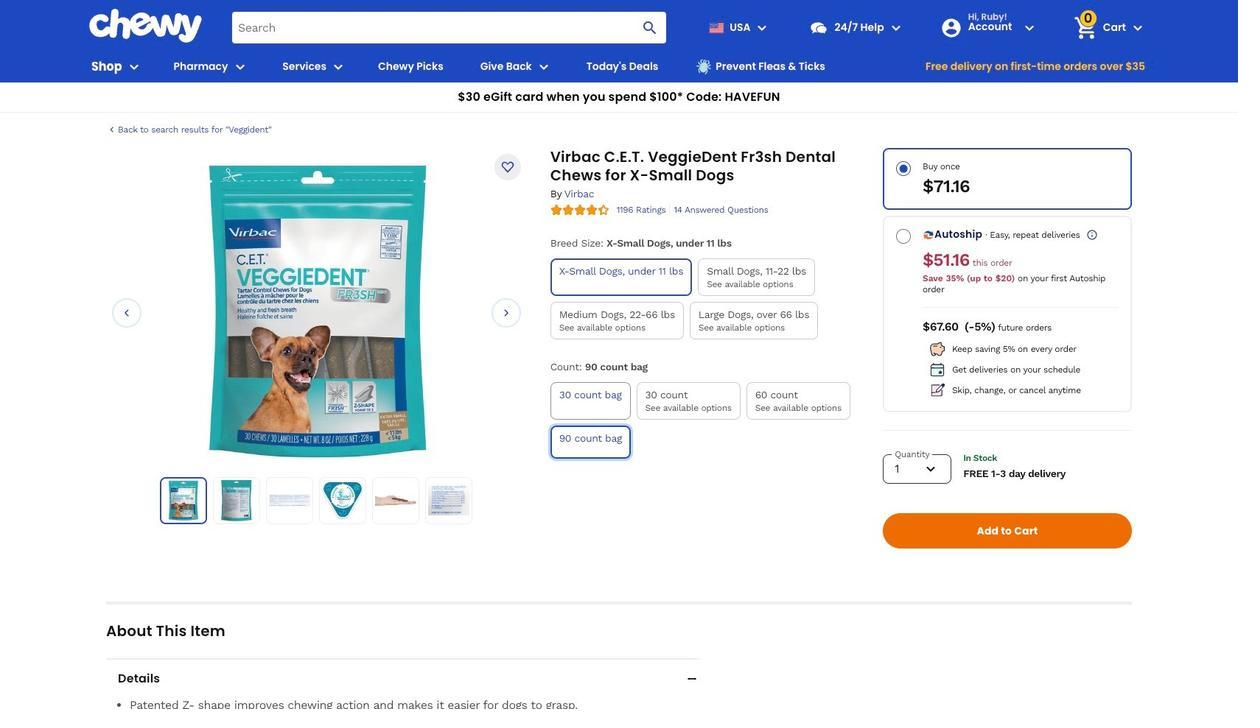 Task type: locate. For each thing, give the bounding box(es) containing it.
Product search field
[[232, 12, 667, 43]]

None text field
[[923, 176, 970, 197], [923, 320, 959, 335], [923, 176, 970, 197], [923, 320, 959, 335]]

virbac c.e.t. veggiedent fr3sh dental chews for x-small dogs, 90 count slide 5 of 6 image
[[376, 481, 417, 522]]

list
[[160, 478, 473, 525]]

virbac c.e.t. veggiedent fr3sh dental chews for x-small dogs, 90 count slide 4 of 6 image
[[322, 481, 364, 522]]

give back menu image
[[535, 58, 553, 76]]

carousel-slider region
[[112, 164, 521, 462]]

virbac c.e.t. veggiedent fr3sh dental chews for x-small dogs, 90 count slide 2 of 6 image
[[216, 481, 258, 522]]

pharmacy menu image
[[231, 58, 249, 76]]

virbac c.e.t. veggiedent fr3sh dental chews for x-small dogs, 90 count slide 3 of 6 image
[[269, 481, 311, 522]]

virbac c.e.t. veggiedent fr3sh dental chews for x-small dogs, 90 count slide 1 of 6 image
[[207, 164, 427, 459], [164, 481, 204, 521]]

1 horizontal spatial virbac c.e.t. veggiedent fr3sh dental chews for x-small dogs, 90 count slide 1 of 6 image
[[207, 164, 427, 459]]

site banner
[[0, 0, 1239, 113]]

None text field
[[923, 250, 970, 271]]

cart menu image
[[1129, 19, 1147, 36]]

0 horizontal spatial virbac c.e.t. veggiedent fr3sh dental chews for x-small dogs, 90 count slide 1 of 6 image
[[164, 481, 204, 521]]

group
[[548, 256, 863, 343], [548, 380, 863, 462]]

virbac c.e.t. veggiedent fr3sh dental chews for x-small dogs, 90 count slide 1 of 6 image inside carousel-slider region
[[207, 164, 427, 459]]

menu image
[[330, 58, 347, 76]]

option group
[[883, 148, 1132, 413]]

items image
[[1073, 15, 1099, 41]]

1 group from the top
[[548, 256, 863, 343]]

1 vertical spatial group
[[548, 380, 863, 462]]

0 vertical spatial group
[[548, 256, 863, 343]]

0 vertical spatial virbac c.e.t. veggiedent fr3sh dental chews for x-small dogs, 90 count slide 1 of 6 image
[[207, 164, 427, 459]]



Task type: vqa. For each thing, say whether or not it's contained in the screenshot.
the leftmost menu ICON
yes



Task type: describe. For each thing, give the bounding box(es) containing it.
virbac c.e.t. veggiedent fr3sh dental chews for x-small dogs, 90 count slide 6 of 6 image
[[429, 481, 470, 522]]

change region menu image
[[754, 19, 772, 36]]

account menu image
[[1021, 19, 1039, 36]]

chewy home image
[[88, 9, 203, 43]]

details image
[[685, 673, 700, 687]]

help menu image
[[887, 19, 905, 36]]

2 group from the top
[[548, 380, 863, 462]]

Search text field
[[232, 12, 667, 43]]

submit search image
[[642, 19, 659, 36]]

chewy support image
[[810, 18, 829, 37]]

menu image
[[125, 58, 143, 76]]

1 vertical spatial virbac c.e.t. veggiedent fr3sh dental chews for x-small dogs, 90 count slide 1 of 6 image
[[164, 481, 204, 521]]



